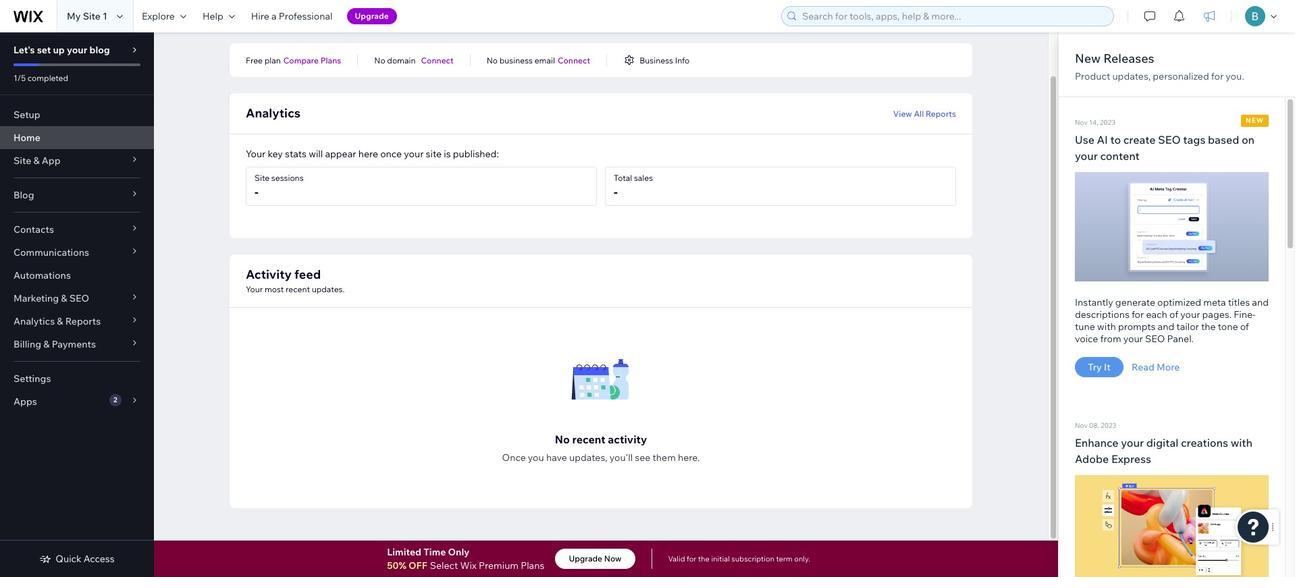 Task type: describe. For each thing, give the bounding box(es) containing it.
panel.
[[1167, 333, 1194, 345]]

sessions
[[271, 173, 304, 183]]

recent inside no recent activity once you have updates, you'll see them here.
[[572, 433, 606, 446]]

activity
[[608, 433, 647, 446]]

off
[[409, 560, 427, 572]]

0 vertical spatial site
[[83, 10, 101, 22]]

recent inside activity feed your most recent updates.
[[286, 284, 310, 294]]

connect link for no domain connect
[[421, 54, 454, 66]]

tune
[[1075, 321, 1095, 333]]

have
[[546, 452, 567, 464]]

upgrade now
[[569, 554, 622, 564]]

adobe
[[1075, 452, 1109, 466]]

quick
[[56, 553, 82, 565]]

free
[[246, 55, 263, 65]]

let's set up your blog
[[14, 44, 110, 56]]

them
[[653, 452, 676, 464]]

descriptions
[[1075, 308, 1130, 321]]

site & app button
[[0, 149, 154, 172]]

instantly
[[1075, 296, 1114, 308]]

0 horizontal spatial plans
[[321, 55, 341, 65]]

you.
[[1226, 70, 1245, 82]]

select
[[430, 560, 458, 572]]

it
[[1104, 361, 1111, 373]]

compare plans link
[[284, 54, 341, 66]]

quick access button
[[39, 553, 115, 565]]

with inside nov 08, 2023 enhance your digital creations with adobe express
[[1231, 436, 1253, 450]]

no for business
[[487, 55, 498, 65]]

limited
[[387, 546, 422, 559]]

completed
[[28, 73, 68, 83]]

08,
[[1090, 421, 1100, 430]]

app
[[42, 155, 61, 167]]

stats
[[285, 148, 307, 160]]

activity feed your most recent updates.
[[246, 267, 345, 294]]

0 horizontal spatial for
[[687, 555, 697, 564]]

& for marketing
[[61, 292, 67, 305]]

create
[[1124, 133, 1156, 147]]

info
[[675, 55, 690, 65]]

site & app
[[14, 155, 61, 167]]

activity
[[246, 267, 292, 282]]

site for -
[[255, 173, 270, 183]]

1 connect from the left
[[421, 55, 454, 65]]

you'll
[[610, 452, 633, 464]]

connect link for no business email connect
[[558, 54, 590, 66]]

- for total sales -
[[614, 184, 618, 200]]

marketing & seo
[[14, 292, 89, 305]]

let's
[[14, 44, 35, 56]]

1 horizontal spatial of
[[1241, 321, 1249, 333]]

read more
[[1132, 361, 1180, 373]]

view
[[894, 108, 912, 119]]

billing
[[14, 338, 41, 351]]

1 your from the top
[[246, 148, 266, 160]]

enhance
[[1075, 436, 1119, 450]]

no recent activity once you have updates, you'll see them here.
[[502, 433, 700, 464]]

set
[[37, 44, 51, 56]]

once
[[502, 452, 526, 464]]

your right from
[[1124, 333, 1143, 345]]

home link
[[0, 126, 154, 149]]

no for recent
[[555, 433, 570, 446]]

all
[[914, 108, 924, 119]]

try it link
[[1075, 357, 1124, 377]]

with inside instantly generate optimized meta titles and descriptions for each of your pages. fine- tune with prompts and tailor the tone of voice from your seo panel.
[[1098, 321, 1116, 333]]

premium
[[479, 560, 519, 572]]

seo inside use ai to create seo tags based on your content
[[1158, 133, 1181, 147]]

analytics for analytics
[[246, 105, 301, 121]]

meta
[[1204, 296, 1226, 308]]

read
[[1132, 361, 1155, 373]]

sidebar element
[[0, 32, 154, 578]]

now
[[604, 554, 622, 564]]

payments
[[52, 338, 96, 351]]

setup link
[[0, 103, 154, 126]]

here
[[358, 148, 378, 160]]

based
[[1208, 133, 1240, 147]]

tags
[[1184, 133, 1206, 147]]

hire
[[251, 10, 269, 22]]

blog button
[[0, 184, 154, 207]]

your inside nov 08, 2023 enhance your digital creations with adobe express
[[1121, 436, 1144, 450]]

personalized
[[1153, 70, 1210, 82]]

plans inside limited time only 50% off select wix premium plans
[[521, 560, 545, 572]]

no business email connect
[[487, 55, 590, 65]]

content
[[1101, 149, 1140, 163]]

view all reports button
[[894, 107, 956, 120]]

seo inside dropdown button
[[69, 292, 89, 305]]

to
[[1111, 133, 1121, 147]]

tone
[[1218, 321, 1238, 333]]

your key stats will appear here once your site is published:
[[246, 148, 499, 160]]

published:
[[453, 148, 499, 160]]

compare
[[284, 55, 319, 65]]

your left site
[[404, 148, 424, 160]]

you
[[528, 452, 544, 464]]

appear
[[325, 148, 356, 160]]

is
[[444, 148, 451, 160]]

reports for view all reports
[[926, 108, 956, 119]]

automations
[[14, 270, 71, 282]]



Task type: locate. For each thing, give the bounding box(es) containing it.
try it
[[1088, 361, 1111, 373]]

reports up billing & payments popup button
[[65, 315, 101, 328]]

your up express
[[1121, 436, 1144, 450]]

0 horizontal spatial updates,
[[569, 452, 608, 464]]

domain
[[387, 55, 416, 65]]

free plan compare plans
[[246, 55, 341, 65]]

hire a professional
[[251, 10, 333, 22]]

recent down feed
[[286, 284, 310, 294]]

0 vertical spatial updates,
[[1113, 70, 1151, 82]]

communications button
[[0, 241, 154, 264]]

prompts
[[1118, 321, 1156, 333]]

your left key
[[246, 148, 266, 160]]

apps
[[14, 396, 37, 408]]

1 horizontal spatial plans
[[521, 560, 545, 572]]

my
[[67, 10, 81, 22]]

1 horizontal spatial analytics
[[246, 105, 301, 121]]

connect right domain
[[421, 55, 454, 65]]

automations link
[[0, 264, 154, 287]]

seo inside instantly generate optimized meta titles and descriptions for each of your pages. fine- tune with prompts and tailor the tone of voice from your seo panel.
[[1146, 333, 1165, 345]]

0 vertical spatial your
[[246, 148, 266, 160]]

0 vertical spatial recent
[[286, 284, 310, 294]]

use ai to create seo tags based on your content
[[1075, 133, 1255, 163]]

here.
[[678, 452, 700, 464]]

2 connect from the left
[[558, 55, 590, 65]]

2 vertical spatial seo
[[1146, 333, 1165, 345]]

nov 08, 2023 enhance your digital creations with adobe express
[[1075, 421, 1253, 466]]

1 horizontal spatial with
[[1231, 436, 1253, 450]]

more
[[1157, 361, 1180, 373]]

Search for tools, apps, help & more... field
[[798, 7, 1110, 26]]

plans
[[321, 55, 341, 65], [521, 560, 545, 572]]

limited time only 50% off select wix premium plans
[[387, 546, 545, 572]]

business info button
[[624, 54, 690, 66]]

& up billing & payments
[[57, 315, 63, 328]]

upgrade up domain
[[355, 11, 389, 21]]

your inside activity feed your most recent updates.
[[246, 284, 263, 294]]

from
[[1101, 333, 1122, 345]]

0 vertical spatial 2023
[[1100, 118, 1116, 127]]

communications
[[14, 247, 89, 259]]

& inside site & app popup button
[[33, 155, 40, 167]]

settings
[[14, 373, 51, 385]]

1 vertical spatial upgrade
[[569, 554, 603, 564]]

your down use
[[1075, 149, 1098, 163]]

nov for nov 14, 2023
[[1075, 118, 1088, 127]]

2023 for nov 08, 2023 enhance your digital creations with adobe express
[[1101, 421, 1117, 430]]

your left most
[[246, 284, 263, 294]]

0 horizontal spatial -
[[255, 184, 259, 200]]

1 horizontal spatial -
[[614, 184, 618, 200]]

1 vertical spatial analytics
[[14, 315, 55, 328]]

pages.
[[1203, 308, 1232, 321]]

contacts
[[14, 224, 54, 236]]

the left initial
[[698, 555, 710, 564]]

2 nov from the top
[[1075, 421, 1088, 430]]

for right valid
[[687, 555, 697, 564]]

setup
[[14, 109, 40, 121]]

0 horizontal spatial recent
[[286, 284, 310, 294]]

upgrade
[[355, 11, 389, 21], [569, 554, 603, 564]]

professional
[[279, 10, 333, 22]]

email
[[535, 55, 555, 65]]

valid for the initial subscription term only.
[[668, 555, 810, 564]]

site
[[426, 148, 442, 160]]

1 horizontal spatial recent
[[572, 433, 606, 446]]

blog
[[14, 189, 34, 201]]

2 vertical spatial for
[[687, 555, 697, 564]]

1 horizontal spatial no
[[487, 55, 498, 65]]

1 horizontal spatial upgrade
[[569, 554, 603, 564]]

nov for nov 08, 2023 enhance your digital creations with adobe express
[[1075, 421, 1088, 430]]

and left tailor
[[1158, 321, 1175, 333]]

2 vertical spatial site
[[255, 173, 270, 183]]

1/5 completed
[[14, 73, 68, 83]]

site for app
[[14, 155, 31, 167]]

2 your from the top
[[246, 284, 263, 294]]

1 horizontal spatial updates,
[[1113, 70, 1151, 82]]

site inside popup button
[[14, 155, 31, 167]]

business info
[[640, 55, 690, 65]]

seo
[[1158, 133, 1181, 147], [69, 292, 89, 305], [1146, 333, 1165, 345]]

will
[[309, 148, 323, 160]]

term
[[776, 555, 793, 564]]

connect link
[[421, 54, 454, 66], [558, 54, 590, 66]]

for
[[1212, 70, 1224, 82], [1132, 308, 1144, 321], [687, 555, 697, 564]]

up
[[53, 44, 65, 56]]

1 connect link from the left
[[421, 54, 454, 66]]

updates, right have
[[569, 452, 608, 464]]

ai
[[1097, 133, 1108, 147]]

upgrade button
[[347, 8, 397, 24]]

2
[[113, 396, 117, 405]]

2023 inside nov 08, 2023 enhance your digital creations with adobe express
[[1101, 421, 1117, 430]]

site left sessions
[[255, 173, 270, 183]]

connect
[[421, 55, 454, 65], [558, 55, 590, 65]]

see
[[635, 452, 651, 464]]

reports for analytics & reports
[[65, 315, 101, 328]]

0 horizontal spatial and
[[1158, 321, 1175, 333]]

0 horizontal spatial analytics
[[14, 315, 55, 328]]

upgrade for upgrade now
[[569, 554, 603, 564]]

connect link right domain
[[421, 54, 454, 66]]

updates, down releases
[[1113, 70, 1151, 82]]

reports inside button
[[926, 108, 956, 119]]

seo up analytics & reports popup button in the bottom left of the page
[[69, 292, 89, 305]]

reports inside popup button
[[65, 315, 101, 328]]

with
[[1098, 321, 1116, 333], [1231, 436, 1253, 450]]

connect right email
[[558, 55, 590, 65]]

& up the analytics & reports
[[61, 292, 67, 305]]

the inside instantly generate optimized meta titles and descriptions for each of your pages. fine- tune with prompts and tailor the tone of voice from your seo panel.
[[1202, 321, 1216, 333]]

- inside total sales -
[[614, 184, 618, 200]]

1 vertical spatial seo
[[69, 292, 89, 305]]

0 vertical spatial the
[[1202, 321, 1216, 333]]

for left you.
[[1212, 70, 1224, 82]]

access
[[84, 553, 115, 565]]

digital
[[1147, 436, 1179, 450]]

instantly generate optimized meta titles and descriptions for each of your pages. fine- tune with prompts and tailor the tone of voice from your seo panel.
[[1075, 296, 1269, 345]]

plans right compare
[[321, 55, 341, 65]]

0 horizontal spatial the
[[698, 555, 710, 564]]

marketing & seo button
[[0, 287, 154, 310]]

nov left 14,
[[1075, 118, 1088, 127]]

- for site sessions -
[[255, 184, 259, 200]]

0 horizontal spatial no
[[374, 55, 385, 65]]

- inside site sessions -
[[255, 184, 259, 200]]

2023 right 08,
[[1101, 421, 1117, 430]]

0 horizontal spatial upgrade
[[355, 11, 389, 21]]

1 horizontal spatial connect link
[[558, 54, 590, 66]]

upgrade left now on the left bottom
[[569, 554, 603, 564]]

14,
[[1090, 118, 1099, 127]]

your right up
[[67, 44, 87, 56]]

no left business
[[487, 55, 498, 65]]

1 vertical spatial plans
[[521, 560, 545, 572]]

0 vertical spatial reports
[[926, 108, 956, 119]]

new releases product updates, personalized for you.
[[1075, 51, 1245, 82]]

analytics & reports button
[[0, 310, 154, 333]]

0 vertical spatial with
[[1098, 321, 1116, 333]]

1 horizontal spatial site
[[83, 10, 101, 22]]

updates.
[[312, 284, 345, 294]]

1 vertical spatial recent
[[572, 433, 606, 446]]

& for analytics
[[57, 315, 63, 328]]

0 horizontal spatial with
[[1098, 321, 1116, 333]]

& inside marketing & seo dropdown button
[[61, 292, 67, 305]]

for left each
[[1132, 308, 1144, 321]]

recent
[[286, 284, 310, 294], [572, 433, 606, 446]]

2023
[[1100, 118, 1116, 127], [1101, 421, 1117, 430]]

1 horizontal spatial for
[[1132, 308, 1144, 321]]

your inside sidebar element
[[67, 44, 87, 56]]

2 horizontal spatial no
[[555, 433, 570, 446]]

analytics up key
[[246, 105, 301, 121]]

2023 for nov 14, 2023
[[1100, 118, 1116, 127]]

0 horizontal spatial connect link
[[421, 54, 454, 66]]

50%
[[387, 560, 406, 572]]

your up panel.
[[1181, 308, 1201, 321]]

0 vertical spatial seo
[[1158, 133, 1181, 147]]

the left tone in the bottom right of the page
[[1202, 321, 1216, 333]]

1 vertical spatial your
[[246, 284, 263, 294]]

site inside site sessions -
[[255, 173, 270, 183]]

0 vertical spatial analytics
[[246, 105, 301, 121]]

updates, inside the new releases product updates, personalized for you.
[[1113, 70, 1151, 82]]

0 vertical spatial nov
[[1075, 118, 1088, 127]]

of right each
[[1170, 308, 1179, 321]]

nov left 08,
[[1075, 421, 1088, 430]]

1 vertical spatial reports
[[65, 315, 101, 328]]

seo left "tags"
[[1158, 133, 1181, 147]]

explore
[[142, 10, 175, 22]]

billing & payments
[[14, 338, 96, 351]]

0 vertical spatial for
[[1212, 70, 1224, 82]]

for inside instantly generate optimized meta titles and descriptions for each of your pages. fine- tune with prompts and tailor the tone of voice from your seo panel.
[[1132, 308, 1144, 321]]

& left app
[[33, 155, 40, 167]]

no up have
[[555, 433, 570, 446]]

1 vertical spatial site
[[14, 155, 31, 167]]

1 vertical spatial and
[[1158, 321, 1175, 333]]

nov 14, 2023
[[1075, 118, 1116, 127]]

analytics down marketing
[[14, 315, 55, 328]]

for inside the new releases product updates, personalized for you.
[[1212, 70, 1224, 82]]

no left domain
[[374, 55, 385, 65]]

site sessions -
[[255, 173, 304, 200]]

0 vertical spatial and
[[1253, 296, 1269, 308]]

recent left activity
[[572, 433, 606, 446]]

1 vertical spatial nov
[[1075, 421, 1088, 430]]

seo down each
[[1146, 333, 1165, 345]]

use
[[1075, 133, 1095, 147]]

of right tone in the bottom right of the page
[[1241, 321, 1249, 333]]

&
[[33, 155, 40, 167], [61, 292, 67, 305], [57, 315, 63, 328], [43, 338, 50, 351]]

time
[[424, 546, 446, 559]]

& inside analytics & reports popup button
[[57, 315, 63, 328]]

2023 right 14,
[[1100, 118, 1116, 127]]

a
[[271, 10, 277, 22]]

try
[[1088, 361, 1102, 373]]

new
[[1246, 116, 1264, 125]]

on
[[1242, 133, 1255, 147]]

1 vertical spatial the
[[698, 555, 710, 564]]

0 horizontal spatial connect
[[421, 55, 454, 65]]

0 vertical spatial upgrade
[[355, 11, 389, 21]]

& right billing
[[43, 338, 50, 351]]

& for site
[[33, 155, 40, 167]]

upgrade for upgrade
[[355, 11, 389, 21]]

no for domain
[[374, 55, 385, 65]]

1 vertical spatial 2023
[[1101, 421, 1117, 430]]

1 horizontal spatial and
[[1253, 296, 1269, 308]]

1 nov from the top
[[1075, 118, 1088, 127]]

updates, inside no recent activity once you have updates, you'll see them here.
[[569, 452, 608, 464]]

1 vertical spatial for
[[1132, 308, 1144, 321]]

2 horizontal spatial site
[[255, 173, 270, 183]]

0 horizontal spatial of
[[1170, 308, 1179, 321]]

1 horizontal spatial reports
[[926, 108, 956, 119]]

connect link right email
[[558, 54, 590, 66]]

plans right premium
[[521, 560, 545, 572]]

and right titles
[[1253, 296, 1269, 308]]

your inside use ai to create seo tags based on your content
[[1075, 149, 1098, 163]]

new
[[1075, 51, 1101, 66]]

the
[[1202, 321, 1216, 333], [698, 555, 710, 564]]

read more link
[[1132, 361, 1180, 373]]

nov inside nov 08, 2023 enhance your digital creations with adobe express
[[1075, 421, 1088, 430]]

& for billing
[[43, 338, 50, 351]]

business
[[640, 55, 673, 65]]

with right creations on the bottom of the page
[[1231, 436, 1253, 450]]

reports
[[926, 108, 956, 119], [65, 315, 101, 328]]

0 horizontal spatial reports
[[65, 315, 101, 328]]

express
[[1112, 452, 1152, 466]]

reports right all
[[926, 108, 956, 119]]

site down home
[[14, 155, 31, 167]]

1 horizontal spatial connect
[[558, 55, 590, 65]]

1 vertical spatial with
[[1231, 436, 1253, 450]]

titles
[[1228, 296, 1250, 308]]

analytics & reports
[[14, 315, 101, 328]]

site left 1 on the left of page
[[83, 10, 101, 22]]

1 vertical spatial updates,
[[569, 452, 608, 464]]

2 horizontal spatial for
[[1212, 70, 1224, 82]]

your
[[246, 148, 266, 160], [246, 284, 263, 294]]

tailor
[[1177, 321, 1200, 333]]

analytics for analytics & reports
[[14, 315, 55, 328]]

with right tune
[[1098, 321, 1116, 333]]

2 - from the left
[[614, 184, 618, 200]]

no inside no recent activity once you have updates, you'll see them here.
[[555, 433, 570, 446]]

& inside billing & payments popup button
[[43, 338, 50, 351]]

analytics inside popup button
[[14, 315, 55, 328]]

0 horizontal spatial site
[[14, 155, 31, 167]]

0 vertical spatial plans
[[321, 55, 341, 65]]

help button
[[194, 0, 243, 32]]

1 - from the left
[[255, 184, 259, 200]]

1 horizontal spatial the
[[1202, 321, 1216, 333]]

2 connect link from the left
[[558, 54, 590, 66]]



Task type: vqa. For each thing, say whether or not it's contained in the screenshot.
Can
no



